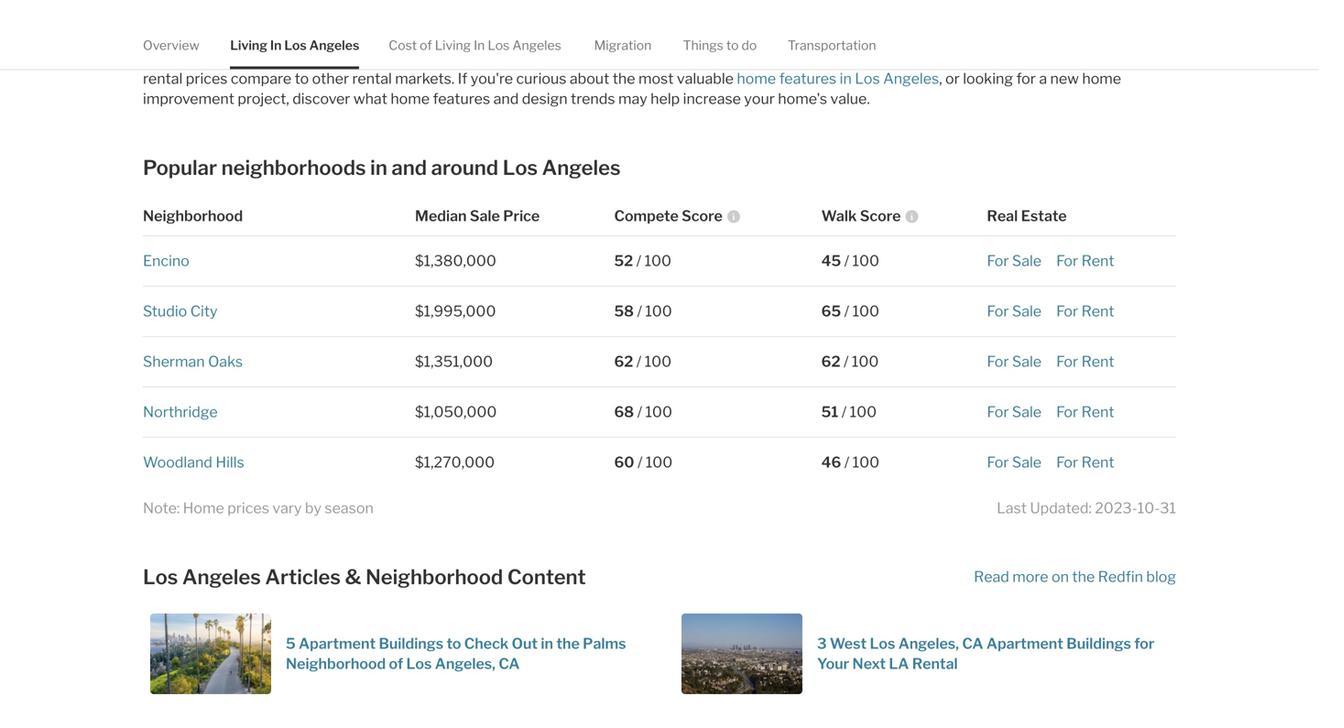 Task type: vqa. For each thing, say whether or not it's contained in the screenshot.


Task type: describe. For each thing, give the bounding box(es) containing it.
insights for rental
[[698, 49, 752, 67]]

sale for 46 / 100
[[1012, 453, 1042, 471]]

living inside cost of living in los angeles link
[[435, 38, 471, 53]]

things
[[683, 38, 724, 53]]

$1,380,000
[[415, 252, 496, 270]]

0 vertical spatial trends
[[590, 49, 635, 67]]

read more on the redfin blog
[[974, 568, 1176, 586]]

by
[[305, 499, 322, 517]]

a
[[1039, 70, 1047, 87]]

for rent link for 62 / 100
[[1056, 353, 1115, 371]]

1 62 from the left
[[614, 353, 633, 371]]

3
[[817, 635, 827, 653]]

estate
[[1021, 207, 1067, 225]]

$1,050,000
[[415, 403, 497, 421]]

100 right 65
[[853, 302, 880, 320]]

next
[[853, 655, 886, 673]]

explore for explore our los angeles rental market trends page
[[327, 49, 379, 67]]

markets. inside for insights about how rental prices have changed and how los angeles rental prices compare to other rental markets.
[[395, 70, 455, 87]]

and left around
[[392, 155, 427, 180]]

apartment inside 5 apartment buildings to check out in the palms neighborhood of los angeles, ca
[[299, 635, 376, 653]]

woodland hills link
[[143, 453, 244, 471]]

for sale link for 51 / 100
[[987, 403, 1042, 421]]

woodland
[[143, 453, 212, 471]]

over
[[800, 29, 830, 47]]

los angeles articles & neighborhood content
[[143, 565, 586, 590]]

,
[[939, 70, 942, 87]]

studio city
[[143, 302, 218, 320]]

new
[[1050, 70, 1079, 87]]

markets. inside the for insights about how home values have changed over              the years and how los angeles home prices compare to other markets.
[[264, 49, 324, 67]]

angeles, inside 3 west los angeles, ca apartment buildings for your next la rental
[[899, 635, 959, 653]]

/ down 58 / 100
[[637, 353, 642, 371]]

redfin
[[1098, 568, 1143, 586]]

valuable
[[677, 70, 734, 87]]

improvement
[[143, 90, 234, 108]]

migration link
[[594, 22, 652, 69]]

overview link
[[143, 22, 199, 69]]

home right what
[[391, 90, 430, 108]]

rental up the you're
[[495, 49, 535, 67]]

design
[[522, 90, 568, 108]]

project,
[[238, 90, 289, 108]]

for inside , or looking for a new home improvement project,              discover what home features and design trends may help increase your home's value.
[[1016, 70, 1036, 87]]

52
[[614, 252, 633, 270]]

most
[[639, 70, 674, 87]]

compete
[[614, 207, 679, 225]]

score for compete score
[[682, 207, 723, 225]]

trends inside , or looking for a new home improvement project,              discover what home features and design trends may help increase your home's value.
[[571, 90, 615, 108]]

52 / 100
[[614, 252, 672, 270]]

and inside the for insights about how home values have changed over              the years and how los angeles home prices compare to other markets.
[[900, 29, 925, 47]]

updated:
[[1030, 499, 1092, 517]]

our for explore our los angeles rental market trends page
[[382, 49, 405, 67]]

65 / 100
[[821, 302, 880, 320]]

median
[[415, 207, 467, 225]]

home up "new"
[[1048, 29, 1087, 47]]

the inside 5 apartment buildings to check out in the palms neighborhood of los angeles, ca
[[556, 635, 580, 653]]

have for values
[[702, 29, 735, 47]]

housing
[[311, 29, 366, 47]]

have for prices
[[918, 49, 950, 67]]

if you're curious about the most valuable home features in los angeles
[[458, 70, 939, 87]]

of inside 5 apartment buildings to check out in the palms neighborhood of los angeles, ca
[[389, 655, 403, 673]]

/ right the 68
[[637, 403, 642, 421]]

you're
[[471, 70, 513, 87]]

cost of living in los angeles link
[[389, 22, 561, 69]]

living inside living in los angeles link
[[230, 38, 267, 53]]

2023-
[[1095, 499, 1138, 517]]

compare inside the for insights about how home values have changed over              the years and how los angeles home prices compare to other markets.
[[143, 49, 204, 67]]

compete score
[[614, 207, 723, 225]]

read more on the redfin blog link
[[974, 563, 1176, 592]]

for sale link for 45 / 100
[[987, 252, 1042, 270]]

angeles, inside 5 apartment buildings to check out in the palms neighborhood of los angeles, ca
[[435, 655, 496, 673]]

46 / 100
[[821, 453, 880, 471]]

sherman oaks link
[[143, 353, 243, 371]]

3 west los angeles, ca apartment buildings for your next la rental
[[817, 635, 1155, 673]]

100 right 46
[[853, 453, 880, 471]]

home
[[183, 499, 224, 517]]

rent for 51 / 100
[[1082, 403, 1115, 421]]

value.
[[830, 90, 870, 108]]

for inside 3 west los angeles, ca apartment buildings for your next la rental
[[1134, 635, 1155, 653]]

1 in from the left
[[270, 38, 282, 53]]

68
[[614, 403, 634, 421]]

for rent for 45 / 100
[[1056, 252, 1115, 270]]

45 / 100
[[821, 252, 880, 270]]

/ right 60
[[638, 453, 643, 471]]

sale for 62 / 100
[[1012, 353, 1042, 371]]

for sale for 51 / 100
[[987, 403, 1042, 421]]

rental down years
[[830, 49, 869, 67]]

compare inside for insights about how rental prices have changed and how los angeles rental prices compare to other rental markets.
[[231, 70, 292, 87]]

the inside the for insights about how home values have changed over              the years and how los angeles home prices compare to other markets.
[[833, 29, 856, 47]]

in inside 5 apartment buildings to check out in the palms neighborhood of los angeles, ca
[[541, 635, 553, 653]]

how up "new"
[[1044, 49, 1073, 67]]

content
[[507, 565, 586, 590]]

home up "your"
[[737, 70, 776, 87]]

migration
[[594, 38, 652, 53]]

100 up 68 / 100
[[645, 353, 672, 371]]

northridge link
[[143, 403, 218, 421]]

68 / 100
[[614, 403, 672, 421]]

home up for insights about how rental prices have changed and how los angeles rental prices compare to other rental markets.
[[613, 29, 652, 47]]

rental
[[912, 655, 958, 673]]

2 horizontal spatial in
[[840, 70, 852, 87]]

/ right 46
[[844, 453, 849, 471]]

or
[[946, 70, 960, 87]]

for sale for 45 / 100
[[987, 252, 1042, 270]]

northridge
[[143, 403, 218, 421]]

and inside for insights about how rental prices have changed and how los angeles rental prices compare to other rental markets.
[[1016, 49, 1041, 67]]

studio
[[143, 302, 187, 320]]

walk score
[[821, 207, 901, 225]]

angeles inside cost of living in los angeles link
[[512, 38, 561, 53]]

note: home prices vary by season
[[143, 499, 374, 517]]

west
[[830, 635, 867, 653]]

popular
[[143, 155, 217, 180]]

transportation link
[[788, 22, 876, 69]]

neighborhoods
[[221, 155, 366, 180]]

transportation
[[788, 38, 876, 53]]

for insights about how home values have changed over              the years and how los angeles home prices compare to other markets.
[[143, 29, 1132, 67]]

curious
[[516, 70, 567, 87]]

check
[[464, 635, 509, 653]]

0 vertical spatial features
[[779, 70, 837, 87]]

out
[[512, 635, 538, 653]]

ca inside 3 west los angeles, ca apartment buildings for your next la rental
[[962, 635, 984, 653]]

rental up what
[[352, 70, 392, 87]]

for rent for 46 / 100
[[1056, 453, 1115, 471]]

may
[[618, 90, 647, 108]]

sale for 65 / 100
[[1012, 302, 1042, 320]]

changed for over
[[738, 29, 797, 47]]

2 62 from the left
[[821, 353, 841, 371]]

cost
[[389, 38, 417, 53]]

the right on
[[1072, 568, 1095, 586]]

features inside , or looking for a new home improvement project,              discover what home features and design trends may help increase your home's value.
[[433, 90, 490, 108]]

market for rental
[[538, 49, 587, 67]]

other inside for insights about how rental prices have changed and how los angeles rental prices compare to other rental markets.
[[312, 70, 349, 87]]

median sale price
[[415, 207, 540, 225]]

to inside for insights about how rental prices have changed and how los angeles rental prices compare to other rental markets.
[[295, 70, 309, 87]]



Task type: locate. For each thing, give the bounding box(es) containing it.
our for explore our los angeles housing market page
[[198, 29, 221, 47]]

2 score from the left
[[860, 207, 901, 225]]

to right the overview link
[[207, 49, 221, 67]]

5 for rent link from the top
[[1056, 453, 1115, 471]]

about down migration link
[[570, 70, 609, 87]]

/ right 45
[[844, 252, 849, 270]]

to inside 5 apartment buildings to check out in the palms neighborhood of los angeles, ca
[[447, 635, 461, 653]]

trends up , or looking for a new home improvement project,              discover what home features and design trends may help increase your home's value.
[[590, 49, 635, 67]]

5 for sale link from the top
[[987, 453, 1042, 471]]

0 vertical spatial changed
[[738, 29, 797, 47]]

last
[[997, 499, 1027, 517]]

for rent link for 45 / 100
[[1056, 252, 1115, 270]]

our up 'improvement'
[[198, 29, 221, 47]]

0 horizontal spatial in
[[270, 38, 282, 53]]

la
[[889, 655, 909, 673]]

1 horizontal spatial 62
[[821, 353, 841, 371]]

for sale link for 46 / 100
[[987, 453, 1042, 471]]

about for rental
[[755, 49, 794, 67]]

1 for rent link from the top
[[1056, 252, 1115, 270]]

for rent link for 51 / 100
[[1056, 403, 1115, 421]]

years
[[859, 29, 897, 47]]

angeles,
[[899, 635, 959, 653], [435, 655, 496, 673]]

0 horizontal spatial compare
[[143, 49, 204, 67]]

insights inside for insights about how rental prices have changed and how los angeles rental prices compare to other rental markets.
[[698, 49, 752, 67]]

score right walk
[[860, 207, 901, 225]]

0 horizontal spatial buildings
[[379, 635, 444, 653]]

angeles inside the for insights about how home values have changed over              the years and how los angeles home prices compare to other markets.
[[989, 29, 1045, 47]]

rental
[[495, 49, 535, 67], [830, 49, 869, 67], [143, 70, 183, 87], [352, 70, 392, 87]]

explore for explore our los angeles housing market page
[[143, 29, 195, 47]]

5 rent from the top
[[1082, 453, 1115, 471]]

0 horizontal spatial angeles,
[[435, 655, 496, 673]]

sherman oaks
[[143, 353, 243, 371]]

for sale for 46 / 100
[[987, 453, 1042, 471]]

apartment right the 5
[[299, 635, 376, 653]]

, or looking for a new home improvement project,              discover what home features and design trends may help increase your home's value.
[[143, 70, 1121, 108]]

your
[[744, 90, 775, 108]]

1 horizontal spatial blog article image
[[682, 614, 803, 694]]

neighborhood inside 5 apartment buildings to check out in the palms neighborhood of los angeles, ca
[[286, 655, 386, 673]]

100 right the 68
[[645, 403, 672, 421]]

2 blog article image from the left
[[682, 614, 803, 694]]

1 apartment from the left
[[299, 635, 376, 653]]

for sale link for 65 / 100
[[987, 302, 1042, 320]]

/ right 52
[[636, 252, 641, 270]]

explore our los angeles rental market trends page
[[327, 49, 672, 67]]

changed inside the for insights about how home values have changed over              the years and how los angeles home prices compare to other markets.
[[738, 29, 797, 47]]

for rent link for 65 / 100
[[1056, 302, 1115, 320]]

trends left may
[[571, 90, 615, 108]]

market up curious
[[538, 49, 587, 67]]

how up ,
[[928, 29, 957, 47]]

/ right '51'
[[842, 403, 847, 421]]

for up the explore our los angeles rental market trends page
[[458, 29, 478, 47]]

market for housing
[[369, 29, 418, 47]]

51
[[821, 403, 839, 421]]

about for home
[[537, 29, 577, 47]]

1 horizontal spatial features
[[779, 70, 837, 87]]

1 horizontal spatial living
[[435, 38, 471, 53]]

0 horizontal spatial living
[[230, 38, 267, 53]]

in up the you're
[[474, 38, 485, 53]]

to inside things to do link
[[726, 38, 739, 53]]

1 horizontal spatial 62 / 100
[[821, 353, 879, 371]]

2 vertical spatial neighborhood
[[286, 655, 386, 673]]

in
[[270, 38, 282, 53], [474, 38, 485, 53]]

real estate
[[987, 207, 1067, 225]]

3 rent from the top
[[1082, 353, 1115, 371]]

los inside for insights about how rental prices have changed and how los angeles rental prices compare to other rental markets.
[[1076, 49, 1102, 67]]

2 buildings from the left
[[1067, 635, 1131, 653]]

3 for sale from the top
[[987, 353, 1042, 371]]

trends
[[590, 49, 635, 67], [571, 90, 615, 108]]

0 horizontal spatial score
[[682, 207, 723, 225]]

ca
[[962, 635, 984, 653], [499, 655, 520, 673]]

1 vertical spatial angeles,
[[435, 655, 496, 673]]

the left palms
[[556, 635, 580, 653]]

neighborhood down the 5
[[286, 655, 386, 673]]

100
[[645, 252, 672, 270], [853, 252, 880, 270], [645, 302, 672, 320], [853, 302, 880, 320], [645, 353, 672, 371], [852, 353, 879, 371], [645, 403, 672, 421], [850, 403, 877, 421], [646, 453, 673, 471], [853, 453, 880, 471]]

1 horizontal spatial explore
[[327, 49, 379, 67]]

the up may
[[613, 70, 635, 87]]

los inside 5 apartment buildings to check out in the palms neighborhood of los angeles, ca
[[406, 655, 432, 673]]

home's
[[778, 90, 827, 108]]

0 vertical spatial in
[[840, 70, 852, 87]]

changed inside for insights about how rental prices have changed and how los angeles rental prices compare to other rental markets.
[[953, 49, 1013, 67]]

for rent link for 46 / 100
[[1056, 453, 1115, 471]]

season
[[325, 499, 374, 517]]

0 vertical spatial about
[[537, 29, 577, 47]]

blog article image left the 5
[[150, 614, 271, 694]]

1 horizontal spatial compare
[[231, 70, 292, 87]]

100 down 65 / 100 at the right top
[[852, 353, 879, 371]]

1 vertical spatial neighborhood
[[366, 565, 503, 590]]

have inside for insights about how rental prices have changed and how los angeles rental prices compare to other rental markets.
[[918, 49, 950, 67]]

2 in from the left
[[474, 38, 485, 53]]

1 horizontal spatial page
[[638, 49, 672, 67]]

/
[[636, 252, 641, 270], [844, 252, 849, 270], [637, 302, 642, 320], [844, 302, 849, 320], [637, 353, 642, 371], [844, 353, 849, 371], [637, 403, 642, 421], [842, 403, 847, 421], [638, 453, 643, 471], [844, 453, 849, 471]]

0 horizontal spatial explore
[[143, 29, 195, 47]]

vary
[[272, 499, 302, 517]]

4 rent from the top
[[1082, 403, 1115, 421]]

0 horizontal spatial other
[[224, 49, 261, 67]]

blog article image for 3
[[682, 614, 803, 694]]

10-
[[1138, 499, 1160, 517]]

0 vertical spatial of
[[420, 38, 432, 53]]

for rent for 62 / 100
[[1056, 353, 1115, 371]]

other inside the for insights about how home values have changed over              the years and how los angeles home prices compare to other markets.
[[224, 49, 261, 67]]

0 horizontal spatial apartment
[[299, 635, 376, 653]]

100 right 60
[[646, 453, 673, 471]]

explore down housing
[[327, 49, 379, 67]]

los inside the for insights about how home values have changed over              the years and how los angeles home prices compare to other markets.
[[961, 29, 986, 47]]

0 horizontal spatial 62 / 100
[[614, 353, 672, 371]]

rent for 46 / 100
[[1082, 453, 1115, 471]]

sale
[[470, 207, 500, 225], [1012, 252, 1042, 270], [1012, 302, 1042, 320], [1012, 353, 1042, 371], [1012, 403, 1042, 421], [1012, 453, 1042, 471]]

$1,995,000
[[415, 302, 496, 320]]

help
[[651, 90, 680, 108]]

to left check
[[447, 635, 461, 653]]

for inside for insights about how rental prices have changed and how los angeles rental prices compare to other rental markets.
[[675, 49, 695, 67]]

rent for 45 / 100
[[1082, 252, 1115, 270]]

markets.
[[264, 49, 324, 67], [395, 70, 455, 87]]

45
[[821, 252, 841, 270]]

overview
[[143, 38, 199, 53]]

oaks
[[208, 353, 243, 371]]

what
[[353, 90, 387, 108]]

0 horizontal spatial page
[[421, 29, 455, 47]]

2 for rent link from the top
[[1056, 302, 1115, 320]]

in right out
[[541, 635, 553, 653]]

5 apartment buildings to check out in the palms neighborhood of los angeles, ca
[[286, 635, 626, 673]]

4 for sale link from the top
[[987, 403, 1042, 421]]

1 horizontal spatial in
[[541, 635, 553, 653]]

insights for home
[[481, 29, 534, 47]]

page up most
[[638, 49, 672, 67]]

1 vertical spatial insights
[[698, 49, 752, 67]]

0 vertical spatial compare
[[143, 49, 204, 67]]

0 horizontal spatial blog article image
[[150, 614, 271, 694]]

los
[[224, 29, 249, 47], [961, 29, 986, 47], [284, 38, 307, 53], [488, 38, 510, 53], [408, 49, 433, 67], [1076, 49, 1102, 67], [855, 70, 880, 87], [503, 155, 538, 180], [143, 565, 178, 590], [870, 635, 895, 653], [406, 655, 432, 673]]

31
[[1160, 499, 1176, 517]]

100 right '51'
[[850, 403, 877, 421]]

compare up the project,
[[231, 70, 292, 87]]

angeles inside for insights about how rental prices have changed and how los angeles rental prices compare to other rental markets.
[[1105, 49, 1161, 67]]

5
[[286, 635, 296, 653]]

score for walk score
[[860, 207, 901, 225]]

around
[[431, 155, 499, 180]]

your
[[817, 655, 849, 673]]

the right over
[[833, 29, 856, 47]]

explore up 'improvement'
[[143, 29, 195, 47]]

0 horizontal spatial ca
[[499, 655, 520, 673]]

buildings down redfin
[[1067, 635, 1131, 653]]

buildings left check
[[379, 635, 444, 653]]

angeles, up rental on the right bottom of page
[[899, 635, 959, 653]]

changed
[[738, 29, 797, 47], [953, 49, 1013, 67]]

note:
[[143, 499, 180, 517]]

neighborhood up 5 apartment buildings to check out in the palms neighborhood of los angeles, ca
[[366, 565, 503, 590]]

2 vertical spatial in
[[541, 635, 553, 653]]

60
[[614, 453, 634, 471]]

51 / 100
[[821, 403, 877, 421]]

1 vertical spatial our
[[382, 49, 405, 67]]

2 vertical spatial about
[[570, 70, 609, 87]]

how up , or looking for a new home improvement project,              discover what home features and design trends may help increase your home's value.
[[580, 29, 609, 47]]

and up a
[[1016, 49, 1041, 67]]

46
[[821, 453, 841, 471]]

65
[[821, 302, 841, 320]]

our up what
[[382, 49, 405, 67]]

price
[[503, 207, 540, 225]]

for rent for 65 / 100
[[1056, 302, 1115, 320]]

the
[[833, 29, 856, 47], [613, 70, 635, 87], [1072, 568, 1095, 586], [556, 635, 580, 653]]

for sale for 62 / 100
[[987, 353, 1042, 371]]

score right compete in the top of the page
[[682, 207, 723, 225]]

0 vertical spatial markets.
[[264, 49, 324, 67]]

1 score from the left
[[682, 207, 723, 225]]

2 62 / 100 from the left
[[821, 353, 879, 371]]

how down over
[[798, 49, 827, 67]]

1 horizontal spatial buildings
[[1067, 635, 1131, 653]]

encino link
[[143, 252, 189, 270]]

read
[[974, 568, 1009, 586]]

for down the blog
[[1134, 635, 1155, 653]]

to left do
[[726, 38, 739, 53]]

of
[[420, 38, 432, 53], [389, 655, 403, 673]]

changed for and
[[953, 49, 1013, 67]]

blog article image
[[150, 614, 271, 694], [682, 614, 803, 694]]

0 vertical spatial our
[[198, 29, 221, 47]]

compare
[[143, 49, 204, 67], [231, 70, 292, 87]]

about up "your"
[[755, 49, 794, 67]]

insights up valuable
[[698, 49, 752, 67]]

1 horizontal spatial apartment
[[987, 635, 1064, 653]]

sherman
[[143, 353, 205, 371]]

more
[[1013, 568, 1049, 586]]

living up the project,
[[230, 38, 267, 53]]

1 blog article image from the left
[[150, 614, 271, 694]]

changed left over
[[738, 29, 797, 47]]

1 vertical spatial features
[[433, 90, 490, 108]]

5 for rent from the top
[[1056, 453, 1115, 471]]

buildings inside 3 west los angeles, ca apartment buildings for your next la rental
[[1067, 635, 1131, 653]]

ca inside 5 apartment buildings to check out in the palms neighborhood of los angeles, ca
[[499, 655, 520, 673]]

for rent for 51 / 100
[[1056, 403, 1115, 421]]

insights inside the for insights about how home values have changed over              the years and how los angeles home prices compare to other markets.
[[481, 29, 534, 47]]

1 vertical spatial have
[[918, 49, 950, 67]]

compare up 'improvement'
[[143, 49, 204, 67]]

62 / 100 down 58 / 100
[[614, 353, 672, 371]]

rent for 62 / 100
[[1082, 353, 1115, 371]]

1 vertical spatial market
[[538, 49, 587, 67]]

and right years
[[900, 29, 925, 47]]

for left a
[[1016, 70, 1036, 87]]

living in los angeles
[[230, 38, 359, 53]]

rental up 'improvement'
[[143, 70, 183, 87]]

home right "new"
[[1082, 70, 1121, 87]]

features up home's
[[779, 70, 837, 87]]

1 vertical spatial markets.
[[395, 70, 455, 87]]

1 horizontal spatial changed
[[953, 49, 1013, 67]]

1 horizontal spatial markets.
[[395, 70, 455, 87]]

0 vertical spatial neighborhood
[[143, 207, 243, 225]]

100 right the 58
[[645, 302, 672, 320]]

about inside for insights about how rental prices have changed and how los angeles rental prices compare to other rental markets.
[[755, 49, 794, 67]]

palms
[[583, 635, 626, 653]]

1 rent from the top
[[1082, 252, 1115, 270]]

1 horizontal spatial have
[[918, 49, 950, 67]]

3 west los angeles, ca apartment buildings for your next la rental link
[[682, 614, 1169, 694]]

2 for sale from the top
[[987, 302, 1042, 320]]

studio city link
[[143, 302, 218, 320]]

angeles inside living in los angeles link
[[309, 38, 359, 53]]

angeles, down check
[[435, 655, 496, 673]]

and down the you're
[[493, 90, 519, 108]]

$1,351,000
[[415, 353, 493, 371]]

in up the project,
[[270, 38, 282, 53]]

popular neighborhoods in and around los angeles
[[143, 155, 621, 180]]

have
[[702, 29, 735, 47], [918, 49, 950, 67]]

1 horizontal spatial angeles,
[[899, 635, 959, 653]]

for sale
[[987, 252, 1042, 270], [987, 302, 1042, 320], [987, 353, 1042, 371], [987, 403, 1042, 421], [987, 453, 1042, 471]]

things to do link
[[683, 22, 757, 69]]

4 for rent from the top
[[1056, 403, 1115, 421]]

0 horizontal spatial insights
[[481, 29, 534, 47]]

1 for rent from the top
[[1056, 252, 1115, 270]]

/ right 65
[[844, 302, 849, 320]]

0 vertical spatial other
[[224, 49, 261, 67]]

sale for 51 / 100
[[1012, 403, 1042, 421]]

living in los angeles link
[[230, 22, 359, 69]]

100 right 45
[[853, 252, 880, 270]]

page
[[421, 29, 455, 47], [638, 49, 672, 67]]

0 vertical spatial page
[[421, 29, 455, 47]]

ca down out
[[499, 655, 520, 673]]

0 horizontal spatial of
[[389, 655, 403, 673]]

values
[[655, 29, 699, 47]]

2 living from the left
[[435, 38, 471, 53]]

0 vertical spatial explore
[[143, 29, 195, 47]]

5 for sale from the top
[[987, 453, 1042, 471]]

0 vertical spatial have
[[702, 29, 735, 47]]

0 horizontal spatial features
[[433, 90, 490, 108]]

for down values
[[675, 49, 695, 67]]

1 horizontal spatial other
[[312, 70, 349, 87]]

do
[[742, 38, 757, 53]]

1 vertical spatial page
[[638, 49, 672, 67]]

1 vertical spatial in
[[370, 155, 387, 180]]

articles
[[265, 565, 341, 590]]

ca down read
[[962, 635, 984, 653]]

1 living from the left
[[230, 38, 267, 53]]

0 horizontal spatial our
[[198, 29, 221, 47]]

0 horizontal spatial changed
[[738, 29, 797, 47]]

living up if
[[435, 38, 471, 53]]

1 horizontal spatial ca
[[962, 635, 984, 653]]

for inside the for insights about how home values have changed over              the years and how los angeles home prices compare to other markets.
[[458, 29, 478, 47]]

62 / 100 down 65 / 100 at the right top
[[821, 353, 879, 371]]

neighborhood
[[143, 207, 243, 225], [366, 565, 503, 590], [286, 655, 386, 673]]

explore our los angeles housing market page
[[143, 29, 455, 47]]

to inside the for insights about how home values have changed over              the years and how los angeles home prices compare to other markets.
[[207, 49, 221, 67]]

apartment inside 3 west los angeles, ca apartment buildings for your next la rental
[[987, 635, 1064, 653]]

1 horizontal spatial market
[[538, 49, 587, 67]]

60 / 100
[[614, 453, 673, 471]]

other up the project,
[[224, 49, 261, 67]]

neighborhood down popular
[[143, 207, 243, 225]]

/ up 51 / 100 at the bottom of page
[[844, 353, 849, 371]]

other up discover
[[312, 70, 349, 87]]

page right cost
[[421, 29, 455, 47]]

apartment down the more
[[987, 635, 1064, 653]]

0 horizontal spatial markets.
[[264, 49, 324, 67]]

1 horizontal spatial score
[[860, 207, 901, 225]]

for insights about how rental prices have changed and how los angeles rental prices compare to other rental markets.
[[143, 49, 1161, 87]]

0 horizontal spatial 62
[[614, 353, 633, 371]]

for sale link for 62 / 100
[[987, 353, 1042, 371]]

1 vertical spatial of
[[389, 655, 403, 673]]

0 horizontal spatial have
[[702, 29, 735, 47]]

for sale for 65 / 100
[[987, 302, 1042, 320]]

have inside the for insights about how home values have changed over              the years and how los angeles home prices compare to other markets.
[[702, 29, 735, 47]]

rent for 65 / 100
[[1082, 302, 1115, 320]]

1 horizontal spatial of
[[420, 38, 432, 53]]

to up discover
[[295, 70, 309, 87]]

0 vertical spatial angeles,
[[899, 635, 959, 653]]

have up ,
[[918, 49, 950, 67]]

0 horizontal spatial in
[[370, 155, 387, 180]]

living
[[230, 38, 267, 53], [435, 38, 471, 53]]

have left do
[[702, 29, 735, 47]]

1 vertical spatial trends
[[571, 90, 615, 108]]

1 vertical spatial explore
[[327, 49, 379, 67]]

0 vertical spatial ca
[[962, 635, 984, 653]]

buildings inside 5 apartment buildings to check out in the palms neighborhood of los angeles, ca
[[379, 635, 444, 653]]

in up value.
[[840, 70, 852, 87]]

1 62 / 100 from the left
[[614, 353, 672, 371]]

1 buildings from the left
[[379, 635, 444, 653]]

about inside the for insights about how home values have changed over              the years and how los angeles home prices compare to other markets.
[[537, 29, 577, 47]]

for rent
[[1056, 252, 1115, 270], [1056, 302, 1115, 320], [1056, 353, 1115, 371], [1056, 403, 1115, 421], [1056, 453, 1115, 471]]

los inside 3 west los angeles, ca apartment buildings for your next la rental
[[870, 635, 895, 653]]

0 vertical spatial market
[[369, 29, 418, 47]]

market right housing
[[369, 29, 418, 47]]

&
[[345, 565, 361, 590]]

last updated: 2023-10-31
[[997, 499, 1176, 517]]

2 for sale link from the top
[[987, 302, 1042, 320]]

blog article image for 5
[[150, 614, 271, 694]]

1 vertical spatial ca
[[499, 655, 520, 673]]

about
[[537, 29, 577, 47], [755, 49, 794, 67], [570, 70, 609, 87]]

buildings
[[379, 635, 444, 653], [1067, 635, 1131, 653]]

prices inside the for insights about how home values have changed over              the years and how los angeles home prices compare to other markets.
[[1090, 29, 1132, 47]]

2 for rent from the top
[[1056, 302, 1115, 320]]

0 horizontal spatial market
[[369, 29, 418, 47]]

walk
[[821, 207, 857, 225]]

markets. left if
[[395, 70, 455, 87]]

blog
[[1146, 568, 1176, 586]]

home
[[613, 29, 652, 47], [1048, 29, 1087, 47], [737, 70, 776, 87], [1082, 70, 1121, 87], [391, 90, 430, 108]]

62 down 65
[[821, 353, 841, 371]]

2 apartment from the left
[[987, 635, 1064, 653]]

3 for sale link from the top
[[987, 353, 1042, 371]]

about up curious
[[537, 29, 577, 47]]

other
[[224, 49, 261, 67], [312, 70, 349, 87]]

0 vertical spatial insights
[[481, 29, 534, 47]]

in down what
[[370, 155, 387, 180]]

62 down the 58
[[614, 353, 633, 371]]

1 horizontal spatial insights
[[698, 49, 752, 67]]

1 vertical spatial changed
[[953, 49, 1013, 67]]

4 for sale from the top
[[987, 403, 1042, 421]]

1 horizontal spatial in
[[474, 38, 485, 53]]

/ right the 58
[[637, 302, 642, 320]]

woodland hills
[[143, 453, 244, 471]]

1 horizontal spatial our
[[382, 49, 405, 67]]

1 vertical spatial other
[[312, 70, 349, 87]]

insights up the explore our los angeles rental market trends page
[[481, 29, 534, 47]]

3 for rent link from the top
[[1056, 353, 1115, 371]]

100 right 52
[[645, 252, 672, 270]]

4 for rent link from the top
[[1056, 403, 1115, 421]]

2 rent from the top
[[1082, 302, 1115, 320]]

and inside , or looking for a new home improvement project,              discover what home features and design trends may help increase your home's value.
[[493, 90, 519, 108]]

features down if
[[433, 90, 490, 108]]

prices
[[1090, 29, 1132, 47], [873, 49, 914, 67], [186, 70, 228, 87], [227, 499, 269, 517]]

1 vertical spatial compare
[[231, 70, 292, 87]]

1 for sale from the top
[[987, 252, 1042, 270]]

1 vertical spatial about
[[755, 49, 794, 67]]

1 for sale link from the top
[[987, 252, 1042, 270]]

sale for 45 / 100
[[1012, 252, 1042, 270]]

blog article image left '3'
[[682, 614, 803, 694]]

3 for rent from the top
[[1056, 353, 1115, 371]]



